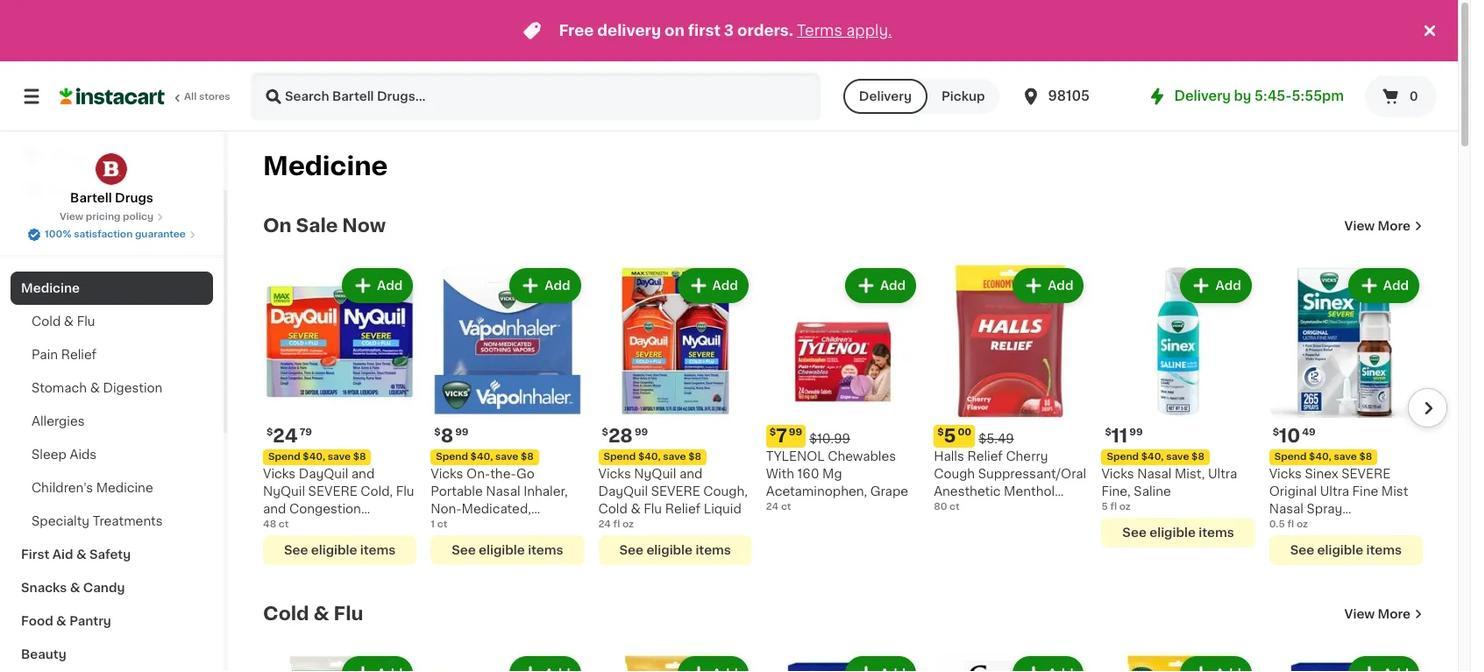 Task type: describe. For each thing, give the bounding box(es) containing it.
see for 24
[[284, 545, 308, 557]]

pain
[[32, 349, 58, 361]]

satisfaction
[[74, 230, 133, 239]]

eligible for 24
[[311, 545, 357, 557]]

free
[[559, 24, 594, 38]]

chewables
[[828, 451, 897, 463]]

see eligible items button for 11
[[1102, 519, 1256, 548]]

ultra inside vicks sinex severe original ultra fine mist nasal spray decongestant
[[1321, 486, 1350, 498]]

bartell
[[70, 192, 112, 204]]

stomach
[[32, 382, 87, 395]]

guarantee
[[135, 230, 186, 239]]

again
[[89, 185, 123, 197]]

beauty
[[21, 649, 66, 661]]

all stores
[[184, 92, 230, 102]]

lists link
[[11, 209, 213, 244]]

99 for 8
[[455, 428, 469, 438]]

apply.
[[847, 24, 893, 38]]

add button for 28
[[679, 270, 747, 302]]

sinex
[[1306, 469, 1339, 481]]

vicks nasal mist, ultra fine, saline 5 fl oz
[[1102, 469, 1238, 513]]

cherry
[[1006, 451, 1049, 463]]

nyquil inside vicks nyquil and dayquil severe cough, cold & flu relief liquid 24 fl oz
[[634, 469, 677, 481]]

$ for 28
[[602, 428, 609, 438]]

1 horizontal spatial cold
[[263, 605, 309, 624]]

severe for flu
[[308, 486, 358, 498]]

0 horizontal spatial 24
[[273, 427, 298, 446]]

5 add from the left
[[1048, 280, 1074, 292]]

5 inside the vicks nasal mist, ultra fine, saline 5 fl oz
[[1102, 503, 1108, 513]]

cold,
[[361, 486, 393, 498]]

$40, for 11
[[1142, 453, 1164, 463]]

children's
[[32, 482, 93, 495]]

pickup
[[942, 90, 985, 103]]

service type group
[[844, 79, 1000, 114]]

stomach & digestion
[[32, 382, 163, 395]]

view more for cold & flu
[[1345, 609, 1411, 621]]

delivery for delivery
[[859, 90, 912, 103]]

product group containing 7
[[766, 265, 920, 515]]

& inside vicks nyquil and dayquil severe cough, cold & flu relief liquid 24 fl oz
[[631, 504, 641, 516]]

1 ct
[[431, 520, 448, 530]]

$ for 7
[[770, 428, 776, 438]]

children's medicine link
[[11, 472, 213, 505]]

buy it again
[[49, 185, 123, 197]]

0 horizontal spatial cold
[[32, 316, 61, 328]]

items for 8
[[528, 545, 564, 557]]

pickup button
[[928, 79, 1000, 114]]

stores
[[199, 92, 230, 102]]

ct for 8
[[437, 520, 448, 530]]

spend $40, save $8 for 8
[[436, 453, 534, 463]]

aid
[[52, 549, 73, 561]]

saline
[[1134, 486, 1172, 498]]

see for 10
[[1291, 545, 1315, 557]]

food
[[21, 616, 53, 628]]

see eligible items button for 10
[[1270, 536, 1424, 566]]

add for 24
[[377, 280, 403, 292]]

see for 28
[[620, 545, 644, 557]]

add for 28
[[713, 280, 738, 292]]

$8 for 10
[[1360, 453, 1373, 463]]

10
[[1280, 427, 1301, 446]]

100%
[[45, 230, 71, 239]]

see eligible items button for 8
[[431, 536, 585, 566]]

severe for cold
[[651, 486, 701, 498]]

pantry
[[69, 616, 111, 628]]

the-
[[491, 469, 517, 481]]

all stores link
[[60, 72, 232, 121]]

see eligible items button for 24
[[263, 536, 417, 566]]

vicks on-the-go portable nasal inhaler, non-medicated, menthol scent
[[431, 469, 568, 534]]

vicks inside the vicks nasal mist, ultra fine, saline 5 fl oz
[[1102, 469, 1135, 481]]

view more for on sale now
[[1345, 220, 1411, 232]]

add button for 11
[[1183, 270, 1251, 302]]

grape
[[871, 486, 909, 498]]

3
[[724, 24, 734, 38]]

vicks dayquil and nyquil severe cold, flu and congestion medicine, liquicaps
[[263, 469, 415, 534]]

severe inside vicks sinex severe original ultra fine mist nasal spray decongestant
[[1342, 469, 1391, 481]]

00
[[958, 428, 972, 438]]

$ 5 00
[[938, 427, 972, 446]]

and for cough,
[[680, 469, 703, 481]]

liquid
[[704, 504, 742, 516]]

liquicaps
[[326, 521, 388, 534]]

view pricing policy
[[60, 212, 154, 222]]

0 button
[[1366, 75, 1438, 118]]

item carousel region
[[239, 258, 1448, 577]]

first aid & safety
[[21, 549, 131, 561]]

save for 24
[[328, 453, 351, 463]]

fine,
[[1102, 486, 1131, 498]]

cough
[[934, 469, 975, 481]]

see eligible items button for 28
[[599, 536, 752, 566]]

items for 24
[[360, 545, 396, 557]]

sale
[[296, 217, 338, 235]]

see eligible items for 28
[[620, 545, 731, 557]]

vicks for 8
[[431, 469, 464, 481]]

80
[[934, 503, 948, 513]]

scent
[[485, 521, 521, 534]]

nyquil inside vicks dayquil and nyquil severe cold, flu and congestion medicine, liquicaps
[[263, 486, 305, 498]]

1
[[431, 520, 435, 530]]

medicated,
[[462, 504, 531, 516]]

limited time offer region
[[0, 0, 1420, 61]]

pricing
[[86, 212, 121, 222]]

more for on sale now
[[1379, 220, 1411, 232]]

now
[[342, 217, 386, 235]]

dayquil inside vicks nyquil and dayquil severe cough, cold & flu relief liquid 24 fl oz
[[599, 486, 648, 498]]

drugs
[[115, 192, 153, 204]]

view more link for flu
[[1345, 606, 1424, 624]]

stomach & digestion link
[[11, 372, 213, 405]]

view pricing policy link
[[60, 211, 164, 225]]

medicine,
[[263, 521, 323, 534]]

specialty
[[32, 516, 90, 528]]

see eligible items for 24
[[284, 545, 396, 557]]

policy
[[123, 212, 154, 222]]

5:45-
[[1255, 89, 1293, 103]]

nasal inside vicks on-the-go portable nasal inhaler, non-medicated, menthol scent
[[486, 486, 521, 498]]

with
[[766, 469, 795, 481]]

160
[[798, 469, 820, 481]]

save for 8
[[496, 453, 519, 463]]

$ for 10
[[1273, 428, 1280, 438]]

5:55pm
[[1293, 89, 1345, 103]]

fl inside the vicks nasal mist, ultra fine, saline 5 fl oz
[[1111, 503, 1118, 513]]

free delivery on first 3 orders. terms apply.
[[559, 24, 893, 38]]

specialty treatments link
[[11, 505, 213, 539]]

anesthetic
[[934, 486, 1001, 498]]

portable
[[431, 486, 483, 498]]

$40, for 8
[[471, 453, 493, 463]]

snacks
[[21, 582, 67, 595]]

98105 button
[[1021, 72, 1126, 121]]

flu inside vicks nyquil and dayquil severe cough, cold & flu relief liquid 24 fl oz
[[644, 504, 662, 516]]

relief inside vicks nyquil and dayquil severe cough, cold & flu relief liquid 24 fl oz
[[665, 504, 701, 516]]

2 horizontal spatial oz
[[1297, 520, 1309, 530]]

inhaler,
[[524, 486, 568, 498]]

snacks & candy link
[[11, 572, 213, 605]]

$8 for 24
[[353, 453, 366, 463]]

snacks & candy
[[21, 582, 125, 595]]

add button for 24
[[344, 270, 412, 302]]



Task type: vqa. For each thing, say whether or not it's contained in the screenshot.
left 24
yes



Task type: locate. For each thing, give the bounding box(es) containing it.
1 $ from the left
[[267, 428, 273, 438]]

6 add button from the left
[[1183, 270, 1251, 302]]

add button for 10
[[1351, 270, 1418, 302]]

food & pantry link
[[11, 605, 213, 639]]

product group containing 24
[[263, 265, 417, 566]]

acetaminophen,
[[766, 486, 868, 498]]

vicks inside vicks nyquil and dayquil severe cough, cold & flu relief liquid 24 fl oz
[[599, 469, 631, 481]]

see eligible items for 10
[[1291, 545, 1403, 557]]

product group
[[263, 265, 417, 566], [431, 265, 585, 566], [599, 265, 752, 566], [766, 265, 920, 515], [934, 265, 1088, 516], [1102, 265, 1256, 548], [1270, 265, 1424, 566], [263, 654, 417, 672], [431, 654, 585, 672], [599, 654, 752, 672], [766, 654, 920, 672], [934, 654, 1088, 672], [1102, 654, 1256, 672], [1270, 654, 1424, 672]]

eligible for 10
[[1318, 545, 1364, 557]]

dayquil inside vicks dayquil and nyquil severe cold, flu and congestion medicine, liquicaps
[[299, 469, 348, 481]]

tylenol
[[766, 451, 825, 463]]

7 $ from the left
[[1273, 428, 1280, 438]]

eligible
[[1150, 527, 1196, 540], [311, 545, 357, 557], [479, 545, 525, 557], [647, 545, 693, 557], [1318, 545, 1364, 557]]

$ inside $ 5 00
[[938, 428, 944, 438]]

1 add button from the left
[[344, 270, 412, 302]]

$ 28 99
[[602, 427, 648, 446]]

2 view more link from the top
[[1345, 606, 1424, 624]]

eligible for 28
[[647, 545, 693, 557]]

Search field
[[253, 74, 819, 119]]

$7.99 original price: $10.99 element
[[766, 426, 920, 448]]

99 inside $ 28 99
[[635, 428, 648, 438]]

spend for 28
[[604, 453, 636, 463]]

decongestant
[[1270, 521, 1358, 534]]

0 vertical spatial cold & flu link
[[11, 305, 213, 339]]

0 horizontal spatial cold & flu link
[[11, 305, 213, 339]]

$8 up cold,
[[353, 453, 366, 463]]

5 spend from the left
[[1275, 453, 1307, 463]]

see down non-
[[452, 545, 476, 557]]

menthol down non-
[[431, 521, 482, 534]]

relief inside halls relief cherry cough suppressant/oral anesthetic menthol drops
[[968, 451, 1003, 463]]

specialty treatments
[[32, 516, 163, 528]]

ct for 5
[[950, 503, 960, 513]]

see eligible items down the "decongestant"
[[1291, 545, 1403, 557]]

sleep aids link
[[11, 439, 213, 472]]

on sale now
[[263, 217, 386, 235]]

product group containing 11
[[1102, 265, 1256, 548]]

flu inside vicks dayquil and nyquil severe cold, flu and congestion medicine, liquicaps
[[396, 486, 415, 498]]

99 right 28
[[635, 428, 648, 438]]

$ for 8
[[434, 428, 441, 438]]

1 horizontal spatial menthol
[[1004, 486, 1055, 498]]

save for 10
[[1335, 453, 1358, 463]]

fine
[[1353, 486, 1379, 498]]

5 vicks from the left
[[1270, 469, 1302, 481]]

2 horizontal spatial cold
[[599, 504, 628, 516]]

on
[[665, 24, 685, 38]]

see eligible items button down liquicaps
[[263, 536, 417, 566]]

7
[[776, 427, 788, 446]]

2 spend $40, save $8 from the left
[[436, 453, 534, 463]]

instacart logo image
[[60, 86, 165, 107]]

eligible for 11
[[1150, 527, 1196, 540]]

2 horizontal spatial relief
[[968, 451, 1003, 463]]

ultra up the spray
[[1321, 486, 1350, 498]]

0 horizontal spatial fl
[[614, 520, 620, 530]]

3 $ from the left
[[602, 428, 609, 438]]

delivery for delivery by 5:45-5:55pm
[[1175, 89, 1231, 103]]

see eligible items for 8
[[452, 545, 564, 557]]

3 add button from the left
[[679, 270, 747, 302]]

spend $40, save $8 up on-
[[436, 453, 534, 463]]

items for 28
[[696, 545, 731, 557]]

eligible down vicks nyquil and dayquil severe cough, cold & flu relief liquid 24 fl oz
[[647, 545, 693, 557]]

bartell drugs logo image
[[95, 153, 128, 186]]

lists
[[49, 220, 79, 232]]

$40, for 28
[[638, 453, 661, 463]]

$ inside $ 24 79
[[267, 428, 273, 438]]

1 horizontal spatial severe
[[651, 486, 701, 498]]

1 save from the left
[[328, 453, 351, 463]]

99 inside $ 7 99 $10.99 tylenol chewables with 160 mg acetaminophen, grape 24 ct
[[789, 428, 803, 438]]

1 horizontal spatial nasal
[[1138, 469, 1172, 481]]

6 add from the left
[[1216, 280, 1242, 292]]

1 99 from the left
[[455, 428, 469, 438]]

ct for 24
[[279, 520, 289, 530]]

save for 28
[[663, 453, 686, 463]]

7 add from the left
[[1384, 280, 1410, 292]]

dayquil up the congestion
[[299, 469, 348, 481]]

mist,
[[1175, 469, 1206, 481]]

24 inside $ 7 99 $10.99 tylenol chewables with 160 mg acetaminophen, grape 24 ct
[[766, 503, 779, 513]]

spend down 10
[[1275, 453, 1307, 463]]

0 vertical spatial view more
[[1345, 220, 1411, 232]]

on
[[263, 217, 292, 235]]

1 vertical spatial cold
[[599, 504, 628, 516]]

$8 up vicks nyquil and dayquil severe cough, cold & flu relief liquid 24 fl oz
[[689, 453, 702, 463]]

oz inside the vicks nasal mist, ultra fine, saline 5 fl oz
[[1120, 503, 1131, 513]]

view for cold & flu
[[1345, 609, 1376, 621]]

relief down $5.49
[[968, 451, 1003, 463]]

drops
[[934, 504, 972, 516]]

1 vertical spatial cold & flu
[[263, 605, 364, 624]]

see down medicine,
[[284, 545, 308, 557]]

spend $40, save $8 for 24
[[268, 453, 366, 463]]

5 $8 from the left
[[1360, 453, 1373, 463]]

1 horizontal spatial fl
[[1111, 503, 1118, 513]]

100% satisfaction guarantee button
[[27, 225, 196, 242]]

and for cold,
[[352, 469, 375, 481]]

medicine link
[[11, 272, 213, 305]]

2 vertical spatial nasal
[[1270, 504, 1304, 516]]

1 vertical spatial nyquil
[[263, 486, 305, 498]]

0 vertical spatial nasal
[[1138, 469, 1172, 481]]

1 vertical spatial relief
[[968, 451, 1003, 463]]

99 for 11
[[1130, 428, 1143, 438]]

99 right the 11
[[1130, 428, 1143, 438]]

delivery by 5:45-5:55pm
[[1175, 89, 1345, 103]]

see down saline
[[1123, 527, 1147, 540]]

2 spend from the left
[[436, 453, 468, 463]]

$8 up "fine"
[[1360, 453, 1373, 463]]

0 vertical spatial cold & flu
[[32, 316, 95, 328]]

go
[[517, 469, 535, 481]]

0 horizontal spatial severe
[[308, 486, 358, 498]]

4 $40, from the left
[[1142, 453, 1164, 463]]

vicks inside vicks sinex severe original ultra fine mist nasal spray decongestant
[[1270, 469, 1302, 481]]

2 more from the top
[[1379, 609, 1411, 621]]

terms apply. link
[[797, 24, 893, 38]]

3 save from the left
[[663, 453, 686, 463]]

1 horizontal spatial cold & flu link
[[263, 605, 364, 626]]

first
[[21, 549, 49, 561]]

pain relief
[[32, 349, 97, 361]]

mg
[[823, 469, 843, 481]]

it
[[77, 185, 86, 197]]

$40, up saline
[[1142, 453, 1164, 463]]

save up sinex
[[1335, 453, 1358, 463]]

2 horizontal spatial 24
[[766, 503, 779, 513]]

100% satisfaction guarantee
[[45, 230, 186, 239]]

$8 up go
[[521, 453, 534, 463]]

1 $8 from the left
[[353, 453, 366, 463]]

items down liquicaps
[[360, 545, 396, 557]]

3 99 from the left
[[1130, 428, 1143, 438]]

$ 10 49
[[1273, 427, 1316, 446]]

4 vicks from the left
[[1102, 469, 1135, 481]]

0 horizontal spatial nyquil
[[263, 486, 305, 498]]

2 vicks from the left
[[431, 469, 464, 481]]

nasal up saline
[[1138, 469, 1172, 481]]

spend for 8
[[436, 453, 468, 463]]

bartell drugs link
[[70, 153, 153, 207]]

$ for 5
[[938, 428, 944, 438]]

vicks for 24
[[263, 469, 296, 481]]

nasal inside the vicks nasal mist, ultra fine, saline 5 fl oz
[[1138, 469, 1172, 481]]

5 left the "00" on the right bottom of the page
[[944, 427, 956, 446]]

1 spend $40, save $8 from the left
[[268, 453, 366, 463]]

save up vicks dayquil and nyquil severe cold, flu and congestion medicine, liquicaps
[[328, 453, 351, 463]]

menthol
[[1004, 486, 1055, 498], [431, 521, 482, 534]]

see eligible items button down the "decongestant"
[[1270, 536, 1424, 566]]

save up vicks nyquil and dayquil severe cough, cold & flu relief liquid 24 fl oz
[[663, 453, 686, 463]]

2 add from the left
[[545, 280, 571, 292]]

spend $40, save $8 up sinex
[[1275, 453, 1373, 463]]

5 down fine,
[[1102, 503, 1108, 513]]

1 horizontal spatial delivery
[[1175, 89, 1231, 103]]

1 horizontal spatial nyquil
[[634, 469, 677, 481]]

spend $40, save $8 for 11
[[1107, 453, 1205, 463]]

79
[[300, 428, 312, 438]]

relief
[[61, 349, 97, 361], [968, 451, 1003, 463], [665, 504, 701, 516]]

add for 10
[[1384, 280, 1410, 292]]

see eligible items down the vicks nasal mist, ultra fine, saline 5 fl oz
[[1123, 527, 1235, 540]]

ct right 80
[[950, 503, 960, 513]]

view for on sale now
[[1345, 220, 1376, 232]]

spend $40, save $8
[[268, 453, 366, 463], [436, 453, 534, 463], [604, 453, 702, 463], [1107, 453, 1205, 463], [1275, 453, 1373, 463]]

see down the "decongestant"
[[1291, 545, 1315, 557]]

3 vicks from the left
[[599, 469, 631, 481]]

relief left liquid
[[665, 504, 701, 516]]

48
[[263, 520, 276, 530]]

on sale now link
[[263, 216, 386, 237]]

1 add from the left
[[377, 280, 403, 292]]

delivery button
[[844, 79, 928, 114]]

$40, up sinex
[[1310, 453, 1332, 463]]

2 horizontal spatial medicine
[[263, 154, 388, 179]]

oz inside vicks nyquil and dayquil severe cough, cold & flu relief liquid 24 fl oz
[[623, 520, 634, 530]]

medicine up on sale now
[[263, 154, 388, 179]]

menthol inside halls relief cherry cough suppressant/oral anesthetic menthol drops
[[1004, 486, 1055, 498]]

menthol inside vicks on-the-go portable nasal inhaler, non-medicated, menthol scent
[[431, 521, 482, 534]]

digestion
[[103, 382, 163, 395]]

1 horizontal spatial 24
[[599, 520, 611, 530]]

save up mist,
[[1167, 453, 1190, 463]]

add button
[[344, 270, 412, 302], [512, 270, 579, 302], [679, 270, 747, 302], [847, 270, 915, 302], [1015, 270, 1083, 302], [1183, 270, 1251, 302], [1351, 270, 1418, 302]]

99 for 28
[[635, 428, 648, 438]]

1 view more link from the top
[[1345, 218, 1424, 235]]

vicks for 10
[[1270, 469, 1302, 481]]

2 vertical spatial medicine
[[96, 482, 153, 495]]

1 horizontal spatial medicine
[[96, 482, 153, 495]]

5 save from the left
[[1335, 453, 1358, 463]]

cold down 28
[[599, 504, 628, 516]]

see down vicks nyquil and dayquil severe cough, cold & flu relief liquid 24 fl oz
[[620, 545, 644, 557]]

see eligible items down liquicaps
[[284, 545, 396, 557]]

2 horizontal spatial and
[[680, 469, 703, 481]]

$ inside $ 11 99
[[1106, 428, 1112, 438]]

severe up the congestion
[[308, 486, 358, 498]]

0 vertical spatial 5
[[944, 427, 956, 446]]

$40, down 79 at the bottom of page
[[303, 453, 325, 463]]

severe left cough,
[[651, 486, 701, 498]]

2 horizontal spatial fl
[[1288, 520, 1295, 530]]

delivery inside button
[[859, 90, 912, 103]]

items for 10
[[1367, 545, 1403, 557]]

1 view more from the top
[[1345, 220, 1411, 232]]

spend $40, save $8 up saline
[[1107, 453, 1205, 463]]

view more link for now
[[1345, 218, 1424, 235]]

product group containing 10
[[1270, 265, 1424, 566]]

view more
[[1345, 220, 1411, 232], [1345, 609, 1411, 621]]

see eligible items button down vicks nyquil and dayquil severe cough, cold & flu relief liquid 24 fl oz
[[599, 536, 752, 566]]

vicks down $ 24 79
[[263, 469, 296, 481]]

99 right 8 on the left of the page
[[455, 428, 469, 438]]

$40, up on-
[[471, 453, 493, 463]]

$10.99
[[810, 434, 851, 446]]

1 horizontal spatial 5
[[1102, 503, 1108, 513]]

$ inside $ 7 99 $10.99 tylenol chewables with 160 mg acetaminophen, grape 24 ct
[[770, 428, 776, 438]]

$ inside $ 28 99
[[602, 428, 609, 438]]

2 horizontal spatial nasal
[[1270, 504, 1304, 516]]

spend $40, save $8 down 79 at the bottom of page
[[268, 453, 366, 463]]

3 $40, from the left
[[638, 453, 661, 463]]

$ 24 79
[[267, 427, 312, 446]]

0 vertical spatial dayquil
[[299, 469, 348, 481]]

80 ct
[[934, 503, 960, 513]]

allergies link
[[11, 405, 213, 439]]

vicks up fine,
[[1102, 469, 1135, 481]]

see eligible items down scent
[[452, 545, 564, 557]]

eligible down liquicaps
[[311, 545, 357, 557]]

1 more from the top
[[1379, 220, 1411, 232]]

$5.00 original price: $5.49 element
[[934, 426, 1088, 448]]

2 view more from the top
[[1345, 609, 1411, 621]]

1 vertical spatial menthol
[[431, 521, 482, 534]]

medicine down 100% on the top left
[[21, 282, 80, 295]]

items for 11
[[1199, 527, 1235, 540]]

$
[[267, 428, 273, 438], [434, 428, 441, 438], [602, 428, 609, 438], [938, 428, 944, 438], [1106, 428, 1112, 438], [770, 428, 776, 438], [1273, 428, 1280, 438]]

spend $40, save $8 for 28
[[604, 453, 702, 463]]

1 $40, from the left
[[303, 453, 325, 463]]

delivery left 'by'
[[1175, 89, 1231, 103]]

2 $ from the left
[[434, 428, 441, 438]]

shop
[[49, 150, 82, 162]]

dayquil
[[299, 469, 348, 481], [599, 486, 648, 498]]

0 horizontal spatial cold & flu
[[32, 316, 95, 328]]

view more link
[[1345, 218, 1424, 235], [1345, 606, 1424, 624]]

vicks inside vicks on-the-go portable nasal inhaler, non-medicated, menthol scent
[[431, 469, 464, 481]]

2 99 from the left
[[635, 428, 648, 438]]

99 for 7
[[789, 428, 803, 438]]

1 horizontal spatial oz
[[1120, 503, 1131, 513]]

24 inside vicks nyquil and dayquil severe cough, cold & flu relief liquid 24 fl oz
[[599, 520, 611, 530]]

1 vertical spatial view more link
[[1345, 606, 1424, 624]]

items down the inhaler,
[[528, 545, 564, 557]]

1 vertical spatial 24
[[766, 503, 779, 513]]

3 spend from the left
[[604, 453, 636, 463]]

$ for 11
[[1106, 428, 1112, 438]]

1 horizontal spatial and
[[352, 469, 375, 481]]

0 horizontal spatial dayquil
[[299, 469, 348, 481]]

4 spend $40, save $8 from the left
[[1107, 453, 1205, 463]]

terms
[[797, 24, 843, 38]]

0 horizontal spatial medicine
[[21, 282, 80, 295]]

1 vertical spatial more
[[1379, 609, 1411, 621]]

congestion
[[289, 504, 361, 516]]

severe up "fine"
[[1342, 469, 1391, 481]]

nyquil down $ 28 99
[[634, 469, 677, 481]]

1 vicks from the left
[[263, 469, 296, 481]]

add for 11
[[1216, 280, 1242, 292]]

24 for nyquil
[[599, 520, 611, 530]]

ultra inside the vicks nasal mist, ultra fine, saline 5 fl oz
[[1209, 469, 1238, 481]]

1 spend from the left
[[268, 453, 301, 463]]

99
[[455, 428, 469, 438], [635, 428, 648, 438], [1130, 428, 1143, 438], [789, 428, 803, 438]]

1 horizontal spatial dayquil
[[599, 486, 648, 498]]

99 inside $ 11 99
[[1130, 428, 1143, 438]]

ct inside $ 7 99 $10.99 tylenol chewables with 160 mg acetaminophen, grape 24 ct
[[781, 503, 792, 513]]

4 99 from the left
[[789, 428, 803, 438]]

nyquil up the 48 ct
[[263, 486, 305, 498]]

see eligible items down vicks nyquil and dayquil severe cough, cold & flu relief liquid 24 fl oz
[[620, 545, 731, 557]]

spend for 24
[[268, 453, 301, 463]]

2 horizontal spatial severe
[[1342, 469, 1391, 481]]

see eligible items button down the vicks nasal mist, ultra fine, saline 5 fl oz
[[1102, 519, 1256, 548]]

eligible down the "decongestant"
[[1318, 545, 1364, 557]]

$8 for 28
[[689, 453, 702, 463]]

0 vertical spatial more
[[1379, 220, 1411, 232]]

4 add button from the left
[[847, 270, 915, 302]]

ct down with in the right bottom of the page
[[781, 503, 792, 513]]

vicks inside vicks dayquil and nyquil severe cold, flu and congestion medicine, liquicaps
[[263, 469, 296, 481]]

product group containing 28
[[599, 265, 752, 566]]

items down liquid
[[696, 545, 731, 557]]

$8 up mist,
[[1192, 453, 1205, 463]]

0 horizontal spatial ultra
[[1209, 469, 1238, 481]]

sleep aids
[[32, 449, 97, 461]]

flu
[[77, 316, 95, 328], [396, 486, 415, 498], [644, 504, 662, 516], [334, 605, 364, 624]]

save for 11
[[1167, 453, 1190, 463]]

$40, for 10
[[1310, 453, 1332, 463]]

add button for 8
[[512, 270, 579, 302]]

vicks up portable
[[431, 469, 464, 481]]

0 vertical spatial menthol
[[1004, 486, 1055, 498]]

nasal up 0.5 fl oz
[[1270, 504, 1304, 516]]

0 vertical spatial nyquil
[[634, 469, 677, 481]]

allergies
[[32, 416, 85, 428]]

99 right '7'
[[789, 428, 803, 438]]

more for cold & flu
[[1379, 609, 1411, 621]]

ct right 1
[[437, 520, 448, 530]]

nasal down the-
[[486, 486, 521, 498]]

spend
[[268, 453, 301, 463], [436, 453, 468, 463], [604, 453, 636, 463], [1107, 453, 1140, 463], [1275, 453, 1307, 463]]

see eligible items button down scent
[[431, 536, 585, 566]]

medicine up treatments on the left bottom of the page
[[96, 482, 153, 495]]

1 vertical spatial ultra
[[1321, 486, 1350, 498]]

eligible down scent
[[479, 545, 525, 557]]

$ inside $ 8 99
[[434, 428, 441, 438]]

3 spend $40, save $8 from the left
[[604, 453, 702, 463]]

cold inside vicks nyquil and dayquil severe cough, cold & flu relief liquid 24 fl oz
[[599, 504, 628, 516]]

2 add button from the left
[[512, 270, 579, 302]]

all
[[184, 92, 197, 102]]

$ 11 99
[[1106, 427, 1143, 446]]

spend down $ 24 79
[[268, 453, 301, 463]]

add for 8
[[545, 280, 571, 292]]

ultra right mist,
[[1209, 469, 1238, 481]]

fl inside vicks nyquil and dayquil severe cough, cold & flu relief liquid 24 fl oz
[[614, 520, 620, 530]]

see for 8
[[452, 545, 476, 557]]

ct right the '48'
[[279, 520, 289, 530]]

$8 for 11
[[1192, 453, 1205, 463]]

see for 11
[[1123, 527, 1147, 540]]

vicks down 28
[[599, 469, 631, 481]]

0 horizontal spatial and
[[263, 504, 286, 516]]

severe
[[1342, 469, 1391, 481], [308, 486, 358, 498], [651, 486, 701, 498]]

4 add from the left
[[881, 280, 906, 292]]

relief for pain
[[61, 349, 97, 361]]

first
[[688, 24, 721, 38]]

7 add button from the left
[[1351, 270, 1418, 302]]

4 $8 from the left
[[1192, 453, 1205, 463]]

spend down $ 8 99
[[436, 453, 468, 463]]

5 spend $40, save $8 from the left
[[1275, 453, 1373, 463]]

mist
[[1382, 486, 1409, 498]]

spend $40, save $8 down $ 28 99
[[604, 453, 702, 463]]

0 vertical spatial cold
[[32, 316, 61, 328]]

1 horizontal spatial ultra
[[1321, 486, 1350, 498]]

severe inside vicks nyquil and dayquil severe cough, cold & flu relief liquid 24 fl oz
[[651, 486, 701, 498]]

49
[[1303, 428, 1316, 438]]

spend for 11
[[1107, 453, 1140, 463]]

0 vertical spatial medicine
[[263, 154, 388, 179]]

relief right 'pain'
[[61, 349, 97, 361]]

4 save from the left
[[1167, 453, 1190, 463]]

1 vertical spatial dayquil
[[599, 486, 648, 498]]

0 horizontal spatial menthol
[[431, 521, 482, 534]]

spend down $ 11 99
[[1107, 453, 1140, 463]]

vicks up original
[[1270, 469, 1302, 481]]

0 horizontal spatial oz
[[623, 520, 634, 530]]

1 vertical spatial cold & flu link
[[263, 605, 364, 626]]

food & pantry
[[21, 616, 111, 628]]

0 vertical spatial 24
[[273, 427, 298, 446]]

nasal inside vicks sinex severe original ultra fine mist nasal spray decongestant
[[1270, 504, 1304, 516]]

cold & flu link
[[11, 305, 213, 339], [263, 605, 364, 626]]

2 vertical spatial relief
[[665, 504, 701, 516]]

eligible for 8
[[479, 545, 525, 557]]

8
[[441, 427, 454, 446]]

1 horizontal spatial cold & flu
[[263, 605, 364, 624]]

items left 0.5
[[1199, 527, 1235, 540]]

0 horizontal spatial relief
[[61, 349, 97, 361]]

and inside vicks nyquil and dayquil severe cough, cold & flu relief liquid 24 fl oz
[[680, 469, 703, 481]]

1 vertical spatial medicine
[[21, 282, 80, 295]]

5 $40, from the left
[[1310, 453, 1332, 463]]

$ for 24
[[267, 428, 273, 438]]

5 add button from the left
[[1015, 270, 1083, 302]]

0.5
[[1270, 520, 1286, 530]]

orders.
[[738, 24, 794, 38]]

items down mist
[[1367, 545, 1403, 557]]

0 vertical spatial view more link
[[1345, 218, 1424, 235]]

5 inside "$5.00 original price: $5.49" "element"
[[944, 427, 956, 446]]

2 vertical spatial 24
[[599, 520, 611, 530]]

6 $ from the left
[[770, 428, 776, 438]]

1 vertical spatial nasal
[[486, 486, 521, 498]]

product group containing 5
[[934, 265, 1088, 516]]

1 vertical spatial view more
[[1345, 609, 1411, 621]]

on-
[[467, 469, 491, 481]]

3 add from the left
[[713, 280, 738, 292]]

0 horizontal spatial delivery
[[859, 90, 912, 103]]

add
[[377, 280, 403, 292], [545, 280, 571, 292], [713, 280, 738, 292], [881, 280, 906, 292], [1048, 280, 1074, 292], [1216, 280, 1242, 292], [1384, 280, 1410, 292]]

2 vertical spatial cold
[[263, 605, 309, 624]]

cold down medicine,
[[263, 605, 309, 624]]

severe inside vicks dayquil and nyquil severe cold, flu and congestion medicine, liquicaps
[[308, 486, 358, 498]]

2 save from the left
[[496, 453, 519, 463]]

product group containing 8
[[431, 265, 585, 566]]

$40,
[[303, 453, 325, 463], [471, 453, 493, 463], [638, 453, 661, 463], [1142, 453, 1164, 463], [1310, 453, 1332, 463]]

dayquil down $ 28 99
[[599, 486, 648, 498]]

vicks nyquil and dayquil severe cough, cold & flu relief liquid 24 fl oz
[[599, 469, 748, 530]]

spend $40, save $8 for 10
[[1275, 453, 1373, 463]]

$40, for 24
[[303, 453, 325, 463]]

by
[[1235, 89, 1252, 103]]

buy
[[49, 185, 74, 197]]

3 $8 from the left
[[689, 453, 702, 463]]

eligible down the vicks nasal mist, ultra fine, saline 5 fl oz
[[1150, 527, 1196, 540]]

1 vertical spatial 5
[[1102, 503, 1108, 513]]

spend for 10
[[1275, 453, 1307, 463]]

$5.49
[[979, 434, 1015, 446]]

suppressant/oral
[[979, 469, 1087, 481]]

5 $ from the left
[[1106, 428, 1112, 438]]

cold up 'pain'
[[32, 316, 61, 328]]

0 horizontal spatial nasal
[[486, 486, 521, 498]]

4 spend from the left
[[1107, 453, 1140, 463]]

0 vertical spatial relief
[[61, 349, 97, 361]]

2 $8 from the left
[[521, 453, 534, 463]]

and
[[352, 469, 375, 481], [680, 469, 703, 481], [263, 504, 286, 516]]

$40, down $ 28 99
[[638, 453, 661, 463]]

delivery down apply.
[[859, 90, 912, 103]]

None search field
[[251, 72, 821, 121]]

1 horizontal spatial relief
[[665, 504, 701, 516]]

see eligible items for 11
[[1123, 527, 1235, 540]]

99 inside $ 8 99
[[455, 428, 469, 438]]

0 horizontal spatial 5
[[944, 427, 956, 446]]

spend down 28
[[604, 453, 636, 463]]

24 for 7
[[766, 503, 779, 513]]

$8 for 8
[[521, 453, 534, 463]]

relief for halls
[[968, 451, 1003, 463]]

$ inside $ 10 49
[[1273, 428, 1280, 438]]

0.5 fl oz
[[1270, 520, 1309, 530]]

4 $ from the left
[[938, 428, 944, 438]]

save up the-
[[496, 453, 519, 463]]

delivery by 5:45-5:55pm link
[[1147, 86, 1345, 107]]

0 vertical spatial ultra
[[1209, 469, 1238, 481]]

menthol down suppressant/oral
[[1004, 486, 1055, 498]]

2 $40, from the left
[[471, 453, 493, 463]]

28
[[609, 427, 633, 446]]



